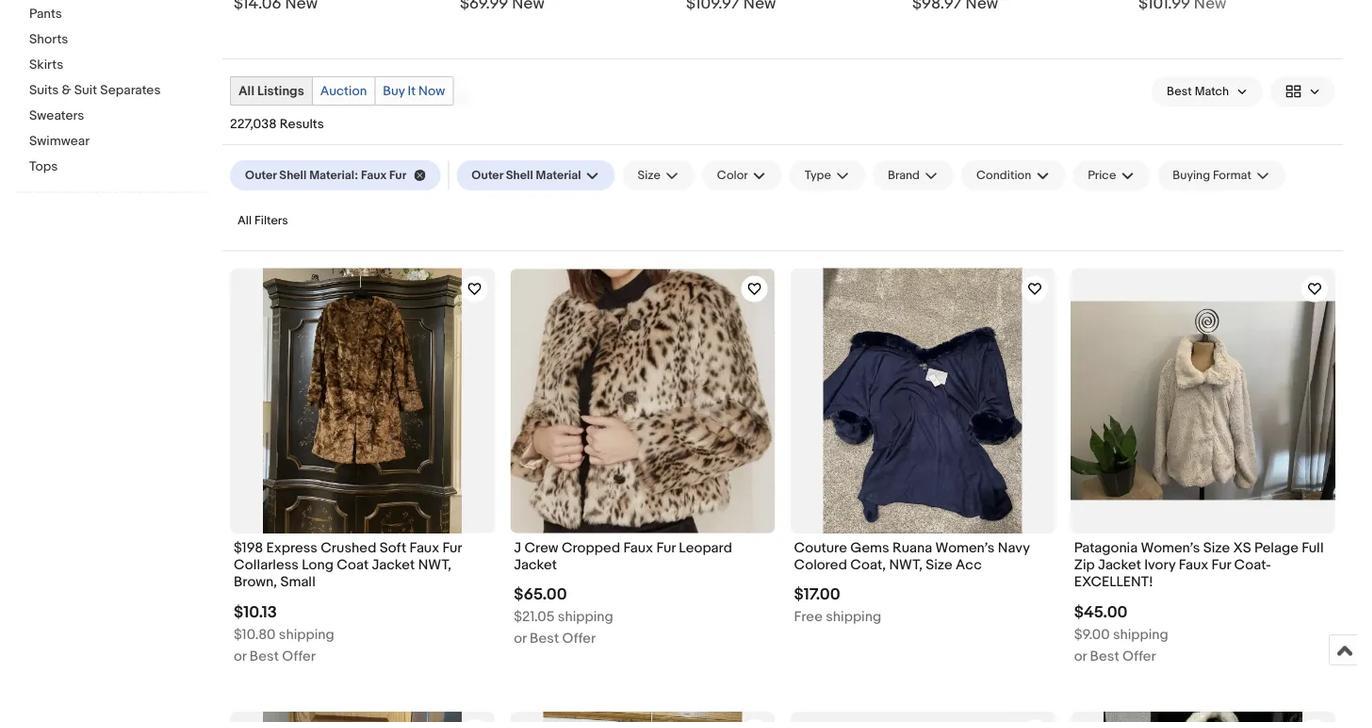 Task type: locate. For each thing, give the bounding box(es) containing it.
2 horizontal spatial or
[[1075, 648, 1087, 665]]

$45.00 $9.00 shipping or best offer
[[1075, 602, 1169, 665]]

nwt, right coat
[[418, 556, 452, 573]]

women's inside patagonia women's size xs pelage full zip jacket ivory faux fur coat- excellent!
[[1141, 539, 1201, 556]]

2 women's from the left
[[1141, 539, 1201, 556]]

best down the $9.00
[[1090, 648, 1120, 665]]

best inside $45.00 $9.00 shipping or best offer
[[1090, 648, 1120, 665]]

filters
[[255, 213, 288, 228]]

fur inside $198 express crushed soft faux fur collarless long coat jacket nwt, brown, small
[[443, 539, 462, 556]]

outer inside "dropdown button"
[[472, 168, 503, 183]]

price button
[[1073, 160, 1151, 190]]

1 shell from the left
[[279, 168, 307, 183]]

offer inside $45.00 $9.00 shipping or best offer
[[1123, 648, 1157, 665]]

shipping inside $10.13 $10.80 shipping or best offer
[[279, 626, 334, 643]]

shell for material:
[[279, 168, 307, 183]]

jacket inside j crew cropped faux fur leopard jacket
[[514, 556, 557, 573]]

collarless
[[234, 556, 299, 573]]

1 horizontal spatial women's
[[1141, 539, 1201, 556]]

shipping down $17.00
[[826, 609, 882, 626]]

offer for $65.00
[[562, 630, 596, 647]]

full
[[1302, 539, 1324, 556]]

2 nwt, from the left
[[890, 556, 923, 573]]

size inside couture gems ruana women's navy colored coat, nwt, size acc
[[926, 556, 953, 573]]

all listings
[[239, 83, 304, 99]]

shell left material:
[[279, 168, 307, 183]]

or inside $65.00 $21.05 shipping or best offer
[[514, 630, 527, 647]]

$65.00
[[514, 585, 567, 605]]

outer left material
[[472, 168, 503, 183]]

best for $45.00
[[1090, 648, 1120, 665]]

best inside $10.13 $10.80 shipping or best offer
[[250, 648, 279, 665]]

shipping right $10.80
[[279, 626, 334, 643]]

buy it now
[[383, 83, 445, 99]]

1 horizontal spatial size
[[926, 556, 953, 573]]

0 horizontal spatial outer
[[245, 168, 277, 183]]

best left match
[[1167, 84, 1192, 99]]

0 horizontal spatial shell
[[279, 168, 307, 183]]

2 outer from the left
[[472, 168, 503, 183]]

swimwear link
[[29, 133, 208, 151]]

shorts link
[[29, 32, 208, 49]]

or inside $45.00 $9.00 shipping or best offer
[[1075, 648, 1087, 665]]

$9.00
[[1075, 626, 1110, 643]]

or down the $9.00
[[1075, 648, 1087, 665]]

j crew cropped faux fur leopard jacket
[[514, 539, 732, 573]]

or for $10.13
[[234, 648, 247, 665]]

view: gallery view image
[[1286, 82, 1321, 101]]

results
[[280, 116, 324, 132]]

all
[[239, 83, 255, 99], [238, 213, 252, 228]]

navy
[[998, 539, 1030, 556]]

$198
[[234, 539, 263, 556]]

1 horizontal spatial outer
[[472, 168, 503, 183]]

shell left material
[[506, 168, 533, 183]]

offer inside $10.13 $10.80 shipping or best offer
[[282, 648, 316, 665]]

fur inside patagonia women's size xs pelage full zip jacket ivory faux fur coat- excellent!
[[1212, 556, 1231, 573]]

suits & suit separates link
[[29, 82, 208, 100]]

or down $21.05
[[514, 630, 527, 647]]

2 horizontal spatial jacket
[[1098, 556, 1142, 573]]

all up 227,038
[[239, 83, 255, 99]]

shipping inside $45.00 $9.00 shipping or best offer
[[1113, 626, 1169, 643]]

faux right ivory
[[1179, 556, 1209, 573]]

fur left leopard
[[657, 539, 676, 556]]

0 horizontal spatial offer
[[282, 648, 316, 665]]

fur right material:
[[389, 168, 407, 183]]

or inside $10.13 $10.80 shipping or best offer
[[234, 648, 247, 665]]

all filters button
[[230, 206, 296, 235]]

1 horizontal spatial jacket
[[514, 556, 557, 573]]

1 horizontal spatial or
[[514, 630, 527, 647]]

faux right soft on the left bottom of page
[[410, 539, 439, 556]]

&
[[62, 82, 71, 99]]

nwt,
[[418, 556, 452, 573], [890, 556, 923, 573]]

xs
[[1234, 539, 1252, 556]]

couture gems ruana women's navy colored coat, nwt, size acc link
[[794, 539, 1052, 578]]

1 nwt, from the left
[[418, 556, 452, 573]]

all left filters at the top left
[[238, 213, 252, 228]]

shipping for $65.00
[[558, 609, 614, 626]]

suits
[[29, 82, 59, 99]]

buying format
[[1173, 168, 1252, 183]]

shipping inside '$17.00 free shipping'
[[826, 609, 882, 626]]

2 horizontal spatial offer
[[1123, 648, 1157, 665]]

shipping down $65.00
[[558, 609, 614, 626]]

offer down $65.00
[[562, 630, 596, 647]]

1 women's from the left
[[936, 539, 995, 556]]

color
[[717, 168, 748, 183]]

0 horizontal spatial size
[[638, 168, 661, 183]]

or down $10.80
[[234, 648, 247, 665]]

best match button
[[1152, 76, 1263, 107]]

0 horizontal spatial nwt,
[[418, 556, 452, 573]]

acc
[[956, 556, 982, 573]]

pants link
[[29, 6, 208, 24]]

vintage j. percy for marvin richards coat white faux fur made in usa l image
[[1104, 712, 1303, 722]]

best down $21.05
[[530, 630, 559, 647]]

outer
[[245, 168, 277, 183], [472, 168, 503, 183]]

2 horizontal spatial size
[[1204, 539, 1231, 556]]

shipping inside $65.00 $21.05 shipping or best offer
[[558, 609, 614, 626]]

outer shell material button
[[457, 160, 615, 190]]

size left xs
[[1204, 539, 1231, 556]]

price
[[1088, 168, 1117, 183]]

best match
[[1167, 84, 1229, 99]]

offer down "small"
[[282, 648, 316, 665]]

separates
[[100, 82, 161, 99]]

$17.00 free shipping
[[794, 585, 882, 626]]

jacket up excellent!
[[1098, 556, 1142, 573]]

0 horizontal spatial or
[[234, 648, 247, 665]]

cropped
[[562, 539, 621, 556]]

1 horizontal spatial offer
[[562, 630, 596, 647]]

nwt, down ruana
[[890, 556, 923, 573]]

best inside $65.00 $21.05 shipping or best offer
[[530, 630, 559, 647]]

listings
[[257, 83, 304, 99]]

shipping for $10.13
[[279, 626, 334, 643]]

ruana
[[893, 539, 933, 556]]

ariat women suede vest with faux fur size small image
[[543, 712, 742, 722]]

2 shell from the left
[[506, 168, 533, 183]]

colored
[[794, 556, 847, 573]]

0 horizontal spatial jacket
[[372, 556, 415, 573]]

1 vertical spatial all
[[238, 213, 252, 228]]

size left color
[[638, 168, 661, 183]]

jacket
[[372, 556, 415, 573], [514, 556, 557, 573], [1098, 556, 1142, 573]]

shell for material
[[506, 168, 533, 183]]

shipping
[[558, 609, 614, 626], [826, 609, 882, 626], [279, 626, 334, 643], [1113, 626, 1169, 643]]

all inside button
[[238, 213, 252, 228]]

faux
[[361, 168, 387, 183], [410, 539, 439, 556], [624, 539, 653, 556], [1179, 556, 1209, 573]]

material
[[536, 168, 581, 183]]

best down $10.80
[[250, 648, 279, 665]]

$10.13
[[234, 602, 277, 622]]

outer for outer shell material
[[472, 168, 503, 183]]

1 horizontal spatial shell
[[506, 168, 533, 183]]

jacket down crew
[[514, 556, 557, 573]]

jacket down soft on the left bottom of page
[[372, 556, 415, 573]]

shipping down '$45.00'
[[1113, 626, 1169, 643]]

fur left the coat-
[[1212, 556, 1231, 573]]

nwt, inside $198 express crushed soft faux fur collarless long coat jacket nwt, brown, small
[[418, 556, 452, 573]]

couture
[[794, 539, 847, 556]]

women's up ivory
[[1141, 539, 1201, 556]]

jacket inside $198 express crushed soft faux fur collarless long coat jacket nwt, brown, small
[[372, 556, 415, 573]]

1 jacket from the left
[[372, 556, 415, 573]]

buy it now link
[[376, 77, 453, 105]]

couture gems ruana women's navy colored coat, nwt, size acc image
[[824, 268, 1023, 533]]

shorts
[[29, 32, 68, 48]]

fur right soft on the left bottom of page
[[443, 539, 462, 556]]

$17.00
[[794, 585, 841, 605]]

outer up 'all filters' on the top left
[[245, 168, 277, 183]]

patagonia women's size xs pelage full zip jacket ivory faux fur coat- excellent!
[[1075, 539, 1324, 590]]

1 horizontal spatial nwt,
[[890, 556, 923, 573]]

0 horizontal spatial women's
[[936, 539, 995, 556]]

3 jacket from the left
[[1098, 556, 1142, 573]]

offer inside $65.00 $21.05 shipping or best offer
[[562, 630, 596, 647]]

offer down '$45.00'
[[1123, 648, 1157, 665]]

size inside patagonia women's size xs pelage full zip jacket ivory faux fur coat- excellent!
[[1204, 539, 1231, 556]]

size left acc
[[926, 556, 953, 573]]

$10.13 $10.80 shipping or best offer
[[234, 602, 334, 665]]

0 vertical spatial all
[[239, 83, 255, 99]]

all filters
[[238, 213, 288, 228]]

brown,
[[234, 573, 277, 590]]

shell inside "dropdown button"
[[506, 168, 533, 183]]

size
[[638, 168, 661, 183], [1204, 539, 1231, 556], [926, 556, 953, 573]]

offer
[[562, 630, 596, 647], [282, 648, 316, 665], [1123, 648, 1157, 665]]

best
[[1167, 84, 1192, 99], [530, 630, 559, 647], [250, 648, 279, 665], [1090, 648, 1120, 665]]

1 outer from the left
[[245, 168, 277, 183]]

outer shell material: faux fur
[[245, 168, 407, 183]]

now
[[419, 83, 445, 99]]

faux right cropped
[[624, 539, 653, 556]]

women's up acc
[[936, 539, 995, 556]]

swimwear
[[29, 133, 90, 149]]

2 jacket from the left
[[514, 556, 557, 573]]

skirts link
[[29, 57, 208, 75]]



Task type: vqa. For each thing, say whether or not it's contained in the screenshot.
$10.13 $10.80 shipping or Best Offer
yes



Task type: describe. For each thing, give the bounding box(es) containing it.
crew
[[525, 539, 559, 556]]

j
[[514, 539, 522, 556]]

gems
[[851, 539, 890, 556]]

$10.80
[[234, 626, 276, 643]]

size button
[[623, 160, 695, 190]]

couture gems ruana women's navy colored coat, nwt, size acc
[[794, 539, 1030, 573]]

faux inside $198 express crushed soft faux fur collarless long coat jacket nwt, brown, small
[[410, 539, 439, 556]]

tops link
[[29, 159, 208, 177]]

type button
[[790, 160, 866, 190]]

tops
[[29, 159, 58, 175]]

227,038
[[230, 116, 277, 132]]

outer for outer shell material: faux fur
[[245, 168, 277, 183]]

auction link
[[313, 77, 375, 105]]

auction
[[320, 83, 367, 99]]

material:
[[309, 168, 358, 183]]

free
[[794, 609, 823, 626]]

women's inside couture gems ruana women's navy colored coat, nwt, size acc
[[936, 539, 995, 556]]

best inside dropdown button
[[1167, 84, 1192, 99]]

pants
[[29, 6, 62, 22]]

$65.00 $21.05 shipping or best offer
[[514, 585, 614, 647]]

coat-
[[1235, 556, 1272, 573]]

condition
[[977, 168, 1032, 183]]

j crew cropped faux fur leopard jacket link
[[514, 539, 772, 578]]

patagonia women's size xs pelage full zip jacket ivory faux fur coat- excellent! link
[[1075, 539, 1332, 595]]

pelage
[[1255, 539, 1299, 556]]

color button
[[702, 160, 782, 190]]

or for $65.00
[[514, 630, 527, 647]]

pants shorts skirts suits & suit separates sweaters swimwear tops
[[29, 6, 161, 175]]

or for $45.00
[[1075, 648, 1087, 665]]

$21.05
[[514, 609, 555, 626]]

shipping for $45.00
[[1113, 626, 1169, 643]]

excellent!
[[1075, 573, 1154, 590]]

patagonia women's size xs pelage full zip jacket ivory faux fur coat-excellent! image
[[1071, 301, 1336, 500]]

outer shell material: faux fur link
[[230, 160, 441, 190]]

$45.00
[[1075, 602, 1128, 622]]

faux inside patagonia women's size xs pelage full zip jacket ivory faux fur coat- excellent!
[[1179, 556, 1209, 573]]

long
[[302, 556, 334, 573]]

offer for $10.13
[[282, 648, 316, 665]]

jacket inside patagonia women's size xs pelage full zip jacket ivory faux fur coat- excellent!
[[1098, 556, 1142, 573]]

nwt, inside couture gems ruana women's navy colored coat, nwt, size acc
[[890, 556, 923, 573]]

condition button
[[962, 160, 1066, 190]]

soft
[[380, 539, 407, 556]]

match
[[1195, 84, 1229, 99]]

brand
[[888, 168, 920, 183]]

express
[[266, 539, 318, 556]]

faux right material:
[[361, 168, 387, 183]]

crushed
[[321, 539, 376, 556]]

j crew cropped faux fur leopard jacket image
[[510, 269, 775, 533]]

coat
[[337, 556, 369, 573]]

buying
[[1173, 168, 1211, 183]]

it
[[408, 83, 416, 99]]

shipping for $17.00
[[826, 609, 882, 626]]

skirts
[[29, 57, 63, 73]]

patagonia
[[1075, 539, 1138, 556]]

best for $65.00
[[530, 630, 559, 647]]

sweaters
[[29, 108, 84, 124]]

$198 express crushed soft faux fur collarless long coat jacket nwt, brown, small link
[[234, 539, 491, 595]]

buying format button
[[1158, 160, 1286, 190]]

ivory
[[1145, 556, 1176, 573]]

offer for $45.00
[[1123, 648, 1157, 665]]

all for all listings
[[239, 83, 255, 99]]

small
[[280, 573, 316, 590]]

faux inside j crew cropped faux fur leopard jacket
[[624, 539, 653, 556]]

suit
[[74, 82, 97, 99]]

sweaters link
[[29, 108, 208, 126]]

all for all filters
[[238, 213, 252, 228]]

outer shell material
[[472, 168, 581, 183]]

227,038 results
[[230, 116, 324, 132]]

all listings link
[[231, 77, 312, 105]]

type
[[805, 168, 832, 183]]

$198 express crushed soft faux fur collarless long coat jacket nwt, brown, small image
[[263, 268, 462, 533]]

buy
[[383, 83, 405, 99]]

fur inside j crew cropped faux fur leopard jacket
[[657, 539, 676, 556]]

size inside size dropdown button
[[638, 168, 661, 183]]

format
[[1213, 168, 1252, 183]]

nwot marc new york full vegan fur coat. women's xl. 2- pockets and zipper front image
[[820, 712, 1027, 722]]

patagonia womens small multi color, fluffy jacket with hood zip front image
[[263, 712, 462, 722]]

coat,
[[851, 556, 886, 573]]

leopard
[[679, 539, 732, 556]]

best for $10.13
[[250, 648, 279, 665]]

zip
[[1075, 556, 1095, 573]]

$198 express crushed soft faux fur collarless long coat jacket nwt, brown, small
[[234, 539, 462, 590]]



